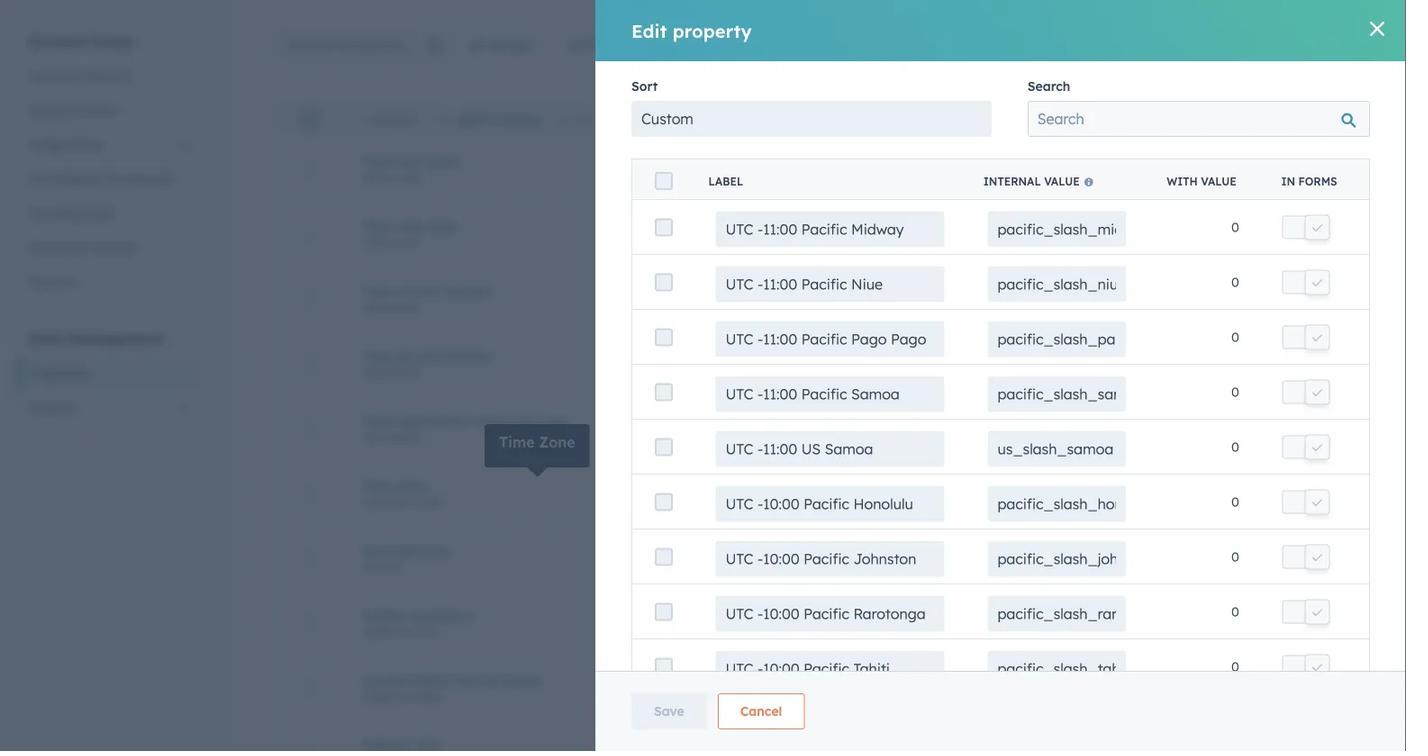 Task type: locate. For each thing, give the bounding box(es) containing it.
0 horizontal spatial all
[[469, 37, 485, 53]]

all left field
[[568, 37, 584, 53]]

history
[[844, 162, 884, 178], [844, 227, 884, 243], [844, 292, 884, 308], [844, 357, 884, 372]]

email inside time registration email was sent date picker
[[475, 413, 510, 429]]

number
[[362, 560, 403, 574]]

0 vertical spatial contact information
[[757, 421, 877, 437]]

2 horizontal spatial all
[[690, 38, 706, 54]]

dropdown
[[362, 495, 415, 509]]

4 web analytics history from the top
[[757, 357, 884, 372]]

all left 'groups'
[[469, 37, 485, 53]]

date inside time of first session date picker
[[362, 301, 387, 314]]

twitter
[[362, 608, 406, 624]]

0 for twitter username
[[1333, 616, 1341, 632]]

2 history from the top
[[844, 227, 884, 243]]

3 0 from the top
[[1333, 292, 1341, 308]]

1 contact information from the top
[[757, 421, 877, 437]]

0 horizontal spatial teams
[[78, 102, 116, 118]]

seen inside time last seen date picker
[[427, 219, 458, 235]]

all for all groups
[[469, 37, 485, 53]]

users & teams link
[[18, 93, 202, 128]]

5 date from the top
[[362, 431, 387, 444]]

2 vertical spatial contact information
[[757, 616, 877, 632]]

total revenue button
[[362, 543, 714, 559]]

seen down add
[[429, 154, 460, 170]]

date
[[362, 171, 387, 185], [362, 236, 387, 249], [362, 301, 387, 314], [362, 366, 387, 379], [362, 431, 387, 444]]

2 web analytics history from the top
[[757, 227, 884, 243]]

session inside time of first session date picker
[[446, 284, 493, 299]]

of inside time of last session date picker
[[397, 349, 410, 364]]

1 vertical spatial email
[[505, 673, 540, 689]]

contact for sent
[[757, 421, 804, 437]]

3 contact information from the top
[[757, 616, 877, 632]]

0 vertical spatial email
[[475, 413, 510, 429]]

was
[[514, 413, 538, 429]]

zone for time zone dropdown select
[[397, 478, 429, 494]]

all users button
[[678, 27, 767, 65]]

5 picker from the top
[[390, 431, 421, 444]]

time of last session date picker
[[362, 349, 491, 379]]

picker up time last seen date picker
[[390, 171, 421, 185]]

1 horizontal spatial users
[[687, 111, 722, 127]]

users inside account setup element
[[29, 102, 62, 118]]

3 selected
[[365, 113, 416, 126]]

time down time of first session date picker
[[362, 349, 393, 364]]

code
[[83, 205, 114, 221]]

1 horizontal spatial teams
[[740, 111, 780, 127]]

4 hubspot from the top
[[1035, 357, 1087, 372]]

time for time zone
[[499, 433, 535, 451]]

privacy
[[29, 239, 72, 255]]

first down selected
[[397, 154, 425, 170]]

0 horizontal spatial users
[[29, 102, 62, 118]]

session down time of first session date picker
[[444, 349, 491, 364]]

of for last
[[397, 349, 410, 364]]

& left the export
[[75, 434, 84, 450]]

time down the 'time first seen date picker'
[[362, 219, 393, 235]]

time last seen button
[[362, 219, 714, 235]]

last inside time of last session date picker
[[413, 349, 440, 364]]

last inside time last seen date picker
[[397, 219, 424, 235]]

consent
[[89, 239, 137, 255]]

8 hubspot from the top
[[1035, 616, 1087, 632]]

email
[[475, 413, 510, 429], [505, 673, 540, 689]]

4 analytics from the top
[[787, 357, 840, 372]]

0 vertical spatial seen
[[429, 154, 460, 170]]

0 horizontal spatial zone
[[397, 478, 429, 494]]

teams down defaults
[[78, 102, 116, 118]]

1 horizontal spatial zone
[[539, 433, 575, 451]]

zone inside time zone dropdown select
[[397, 478, 429, 494]]

3 date from the top
[[362, 301, 387, 314]]

time down 3
[[362, 154, 393, 170]]

5 hubspot from the top
[[1035, 421, 1087, 437]]

4 date from the top
[[362, 366, 387, 379]]

3 history from the top
[[844, 292, 884, 308]]

2 of from the top
[[397, 349, 410, 364]]

1 vertical spatial of
[[397, 349, 410, 364]]

0 vertical spatial zone
[[539, 433, 575, 451]]

6 0 from the top
[[1333, 486, 1341, 502]]

0 vertical spatial account
[[29, 32, 87, 50]]

all users
[[690, 38, 743, 54]]

first inside the 'time first seen date picker'
[[397, 154, 425, 170]]

of
[[397, 284, 410, 299], [397, 349, 410, 364]]

picker inside the 'time first seen date picker'
[[390, 171, 421, 185]]

& for export
[[75, 434, 84, 450]]

1 vertical spatial contact information
[[757, 486, 877, 502]]

properties link
[[18, 356, 202, 391]]

data management element
[[18, 328, 202, 493]]

1 hubspot from the top
[[1035, 162, 1087, 178]]

picker
[[390, 171, 421, 185], [390, 236, 421, 249], [390, 301, 421, 314], [390, 366, 421, 379], [390, 431, 421, 444]]

0 for time of first session
[[1333, 292, 1341, 308]]

2 web from the top
[[757, 227, 783, 243]]

1 of from the top
[[397, 284, 410, 299]]

seen down the 'time first seen date picker'
[[427, 219, 458, 235]]

1 picker from the top
[[390, 171, 421, 185]]

contact information
[[757, 421, 877, 437], [757, 486, 877, 502], [757, 616, 877, 632]]

3 web analytics history from the top
[[757, 292, 884, 308]]

downloads
[[106, 171, 172, 187]]

& inside import & export link
[[75, 434, 84, 450]]

twitter username single-line text
[[362, 608, 474, 639]]

all inside all field types popup button
[[568, 37, 584, 53]]

1 horizontal spatial all
[[568, 37, 584, 53]]

all left users
[[690, 38, 706, 54]]

3 analytics from the top
[[787, 292, 840, 308]]

0 vertical spatial of
[[397, 284, 410, 299]]

analytics
[[787, 162, 840, 178], [787, 227, 840, 243], [787, 292, 840, 308], [787, 357, 840, 372]]

deal information
[[757, 551, 857, 567]]

analytics for time of first session
[[787, 292, 840, 308]]

hubspot for total revenue
[[1035, 551, 1087, 567]]

marketplace downloads link
[[18, 162, 202, 196]]

properties
[[29, 365, 90, 381]]

import & export link
[[18, 425, 202, 459]]

& inside privacy & consent link
[[76, 239, 85, 255]]

contact
[[757, 421, 804, 437], [757, 486, 804, 502], [757, 616, 804, 632]]

picker up registration
[[390, 366, 421, 379]]

& right privacy
[[76, 239, 85, 255]]

2 0 from the top
[[1333, 227, 1341, 243]]

time down time last seen date picker
[[362, 284, 393, 299]]

3 hubspot from the top
[[1035, 292, 1087, 308]]

1 account from the top
[[29, 32, 87, 50]]

7 0 from the top
[[1333, 551, 1341, 567]]

3 web from the top
[[757, 292, 783, 308]]

sent
[[542, 413, 569, 429]]

revenue
[[397, 543, 451, 559]]

web for time last seen
[[757, 227, 783, 243]]

zone
[[539, 433, 575, 451], [397, 478, 429, 494]]

2 picker from the top
[[390, 236, 421, 249]]

all inside all users popup button
[[690, 38, 706, 54]]

session down time last seen date picker
[[446, 284, 493, 299]]

picker down registration
[[390, 431, 421, 444]]

time inside time registration email was sent date picker
[[362, 413, 393, 429]]

data
[[29, 329, 64, 347]]

1 vertical spatial account
[[29, 68, 77, 84]]

account inside 'link'
[[29, 68, 77, 84]]

1 date from the top
[[362, 171, 387, 185]]

zone down sent
[[539, 433, 575, 451]]

1 vertical spatial first
[[413, 284, 442, 299]]

time inside time of last session date picker
[[362, 349, 393, 364]]

users up integrations at the top of the page
[[29, 102, 62, 118]]

1 vertical spatial last
[[413, 349, 440, 364]]

1 analytics from the top
[[787, 162, 840, 178]]

1 contact from the top
[[757, 421, 804, 437]]

security
[[29, 273, 77, 289]]

integrations button
[[18, 128, 202, 162]]

email left was
[[475, 413, 510, 429]]

3
[[365, 113, 371, 126]]

2 analytics from the top
[[787, 227, 840, 243]]

2 contact information from the top
[[757, 486, 877, 502]]

0 for time of last session
[[1333, 357, 1341, 372]]

marketplace downloads
[[29, 171, 172, 187]]

of inside time of first session date picker
[[397, 284, 410, 299]]

last down the 'time first seen date picker'
[[397, 219, 424, 235]]

account defaults
[[29, 68, 131, 84]]

0 vertical spatial first
[[397, 154, 425, 170]]

1 0 from the top
[[1333, 162, 1341, 178]]

time inside time last seen date picker
[[362, 219, 393, 235]]

session inside time of last session date picker
[[444, 349, 491, 364]]

seen inside the 'time first seen date picker'
[[429, 154, 460, 170]]

time registration email was sent button
[[362, 413, 714, 429]]

3 picker from the top
[[390, 301, 421, 314]]

setup
[[91, 32, 133, 50]]

1 history from the top
[[844, 162, 884, 178]]

account setup
[[29, 32, 133, 50]]

privacy & consent
[[29, 239, 137, 255]]

2 contact from the top
[[757, 486, 804, 502]]

2 date from the top
[[362, 236, 387, 249]]

history for time first seen
[[844, 162, 884, 178]]

date inside the 'time first seen date picker'
[[362, 171, 387, 185]]

users
[[710, 38, 743, 54]]

picker inside time of last session date picker
[[390, 366, 421, 379]]

9 hubspot from the top
[[1035, 681, 1087, 697]]

seen
[[429, 154, 460, 170], [427, 219, 458, 235]]

time inside the 'time first seen date picker'
[[362, 154, 393, 170]]

teams down users
[[740, 111, 780, 127]]

email right all
[[505, 673, 540, 689]]

2 vertical spatial contact
[[757, 616, 804, 632]]

picker inside time last seen date picker
[[390, 236, 421, 249]]

4 picker from the top
[[390, 366, 421, 379]]

all
[[486, 673, 501, 689]]

& inside users & teams link
[[66, 102, 75, 118]]

time for time registration email was sent date picker
[[362, 413, 393, 429]]

0 for time first seen
[[1333, 162, 1341, 178]]

add to group
[[457, 111, 540, 127]]

0 for total revenue
[[1333, 551, 1341, 567]]

8 0 from the top
[[1333, 616, 1341, 632]]

account up account defaults
[[29, 32, 87, 50]]

information for text
[[808, 616, 877, 632]]

first down time last seen date picker
[[413, 284, 442, 299]]

account
[[29, 32, 87, 50], [29, 68, 77, 84]]

time for time of last session date picker
[[362, 349, 393, 364]]

seen for time first seen
[[429, 154, 460, 170]]

checkbox
[[396, 690, 444, 704]]

unsubscribed
[[362, 673, 448, 689]]

account up 'users & teams'
[[29, 68, 77, 84]]

all groups button
[[457, 27, 557, 63]]

1 vertical spatial contact
[[757, 486, 804, 502]]

web analytics history for time of first session
[[757, 292, 884, 308]]

zone up select
[[397, 478, 429, 494]]

line
[[397, 625, 414, 639]]

2 account from the top
[[29, 68, 77, 84]]

information
[[808, 421, 877, 437], [808, 486, 877, 502], [787, 551, 857, 567], [808, 616, 877, 632], [793, 681, 863, 697]]

of down time of first session date picker
[[397, 349, 410, 364]]

1 web from the top
[[757, 162, 783, 178]]

0
[[1333, 162, 1341, 178], [1333, 227, 1341, 243], [1333, 292, 1341, 308], [1333, 357, 1341, 372], [1333, 421, 1341, 437], [1333, 486, 1341, 502], [1333, 551, 1341, 567], [1333, 616, 1341, 632]]

4 web from the top
[[757, 357, 783, 372]]

1 vertical spatial zone
[[397, 478, 429, 494]]

5 0 from the top
[[1333, 421, 1341, 437]]

types
[[620, 37, 654, 53]]

& right assign
[[726, 111, 736, 127]]

time down was
[[499, 433, 535, 451]]

1 vertical spatial session
[[444, 349, 491, 364]]

time up dropdown
[[362, 478, 393, 494]]

3 contact from the top
[[757, 616, 804, 632]]

of for first
[[397, 284, 410, 299]]

hubspot
[[1035, 162, 1087, 178], [1035, 227, 1087, 243], [1035, 292, 1087, 308], [1035, 357, 1087, 372], [1035, 421, 1087, 437], [1035, 486, 1087, 502], [1035, 551, 1087, 567], [1035, 616, 1087, 632], [1035, 681, 1087, 697]]

picker up time of first session date picker
[[390, 236, 421, 249]]

1 web analytics history from the top
[[757, 162, 884, 178]]

account for account defaults
[[29, 68, 77, 84]]

session
[[446, 284, 493, 299], [444, 349, 491, 364]]

all
[[469, 37, 485, 53], [568, 37, 584, 53], [690, 38, 706, 54]]

all groups
[[469, 37, 532, 53]]

web analytics history
[[757, 162, 884, 178], [757, 227, 884, 243], [757, 292, 884, 308], [757, 357, 884, 372]]

0 vertical spatial session
[[446, 284, 493, 299]]

6 hubspot from the top
[[1035, 486, 1087, 502]]

4 history from the top
[[844, 357, 884, 372]]

last down time of first session date picker
[[413, 349, 440, 364]]

time inside time of first session date picker
[[362, 284, 393, 299]]

7 hubspot from the top
[[1035, 551, 1087, 567]]

1 vertical spatial seen
[[427, 219, 458, 235]]

web for time of first session
[[757, 292, 783, 308]]

users right assign
[[687, 111, 722, 127]]

privacy & consent link
[[18, 230, 202, 264]]

time
[[362, 154, 393, 170], [362, 219, 393, 235], [362, 284, 393, 299], [362, 349, 393, 364], [362, 413, 393, 429], [499, 433, 535, 451], [362, 478, 393, 494]]

objects button
[[18, 391, 202, 425]]

web
[[757, 162, 783, 178], [757, 227, 783, 243], [757, 292, 783, 308], [757, 357, 783, 372]]

4 0 from the top
[[1333, 357, 1341, 372]]

0 vertical spatial contact
[[757, 421, 804, 437]]

time inside time zone dropdown select
[[362, 478, 393, 494]]

& up integrations at the top of the page
[[66, 102, 75, 118]]

2 hubspot from the top
[[1035, 227, 1087, 243]]

0 vertical spatial last
[[397, 219, 424, 235]]

information for single
[[793, 681, 863, 697]]

all inside popup button
[[469, 37, 485, 53]]

of down time last seen date picker
[[397, 284, 410, 299]]

tracking code
[[29, 205, 114, 221]]

picker up time of last session date picker
[[390, 301, 421, 314]]

time left registration
[[362, 413, 393, 429]]

analytics for time first seen
[[787, 162, 840, 178]]



Task type: vqa. For each thing, say whether or not it's contained in the screenshot.
top Websites
no



Task type: describe. For each thing, give the bounding box(es) containing it.
time of last session button
[[362, 349, 714, 364]]

assign
[[642, 111, 684, 127]]

add
[[457, 111, 482, 127]]

0 for time registration email was sent
[[1333, 421, 1341, 437]]

group
[[502, 111, 540, 127]]

& for teams
[[66, 102, 75, 118]]

contact information for text
[[757, 616, 877, 632]]

users & teams
[[29, 102, 116, 118]]

date inside time of last session date picker
[[362, 366, 387, 379]]

total revenue number
[[362, 543, 451, 574]]

unsubscribed from all email button
[[362, 673, 714, 689]]

data management
[[29, 329, 164, 347]]

create property
[[1267, 39, 1348, 53]]

integrations
[[29, 137, 102, 152]]

history for time of last session
[[844, 357, 884, 372]]

teams inside account setup element
[[78, 102, 116, 118]]

time zone button
[[362, 478, 714, 494]]

account for account setup
[[29, 32, 87, 50]]

twitter username button
[[362, 608, 714, 624]]

hubspot for twitter username
[[1035, 616, 1087, 632]]

from
[[452, 673, 482, 689]]

all for all field types
[[568, 37, 584, 53]]

time zone dropdown select
[[362, 478, 447, 509]]

hubspot for time registration email was sent
[[1035, 421, 1087, 437]]

management
[[69, 329, 164, 347]]

date inside time registration email was sent date picker
[[362, 431, 387, 444]]

hubspot for time of last session
[[1035, 357, 1087, 372]]

analytics for time of last session
[[787, 357, 840, 372]]

time for time last seen date picker
[[362, 219, 393, 235]]

session for time of last session
[[444, 349, 491, 364]]

account setup element
[[18, 31, 202, 299]]

security link
[[18, 264, 202, 299]]

Search search field
[[277, 27, 457, 63]]

groups
[[488, 37, 532, 53]]

time for time zone dropdown select
[[362, 478, 393, 494]]

web for time of last session
[[757, 357, 783, 372]]

registration
[[397, 413, 471, 429]]

property
[[1304, 39, 1348, 53]]

contact for text
[[757, 616, 804, 632]]

contact information for sent
[[757, 421, 877, 437]]

single-
[[362, 625, 397, 639]]

web for time first seen
[[757, 162, 783, 178]]

field
[[588, 37, 616, 53]]

deal
[[757, 551, 784, 567]]

email information
[[757, 681, 863, 697]]

web analytics history for time last seen
[[757, 227, 884, 243]]

add to group button
[[438, 111, 540, 127]]

single
[[362, 690, 393, 704]]

objects
[[29, 400, 74, 415]]

time of first session date picker
[[362, 284, 493, 314]]

history for time last seen
[[844, 227, 884, 243]]

& for consent
[[76, 239, 85, 255]]

email
[[757, 681, 790, 697]]

time for time of first session date picker
[[362, 284, 393, 299]]

time first seen date picker
[[362, 154, 460, 185]]

archive button
[[558, 111, 624, 127]]

defaults
[[81, 68, 131, 84]]

picker inside time of first session date picker
[[390, 301, 421, 314]]

web analytics history for time of last session
[[757, 357, 884, 372]]

tracking
[[29, 205, 79, 221]]

time zone
[[499, 433, 575, 451]]

time registration email was sent date picker
[[362, 413, 569, 444]]

total
[[362, 543, 393, 559]]

picker inside time registration email was sent date picker
[[390, 431, 421, 444]]

time last seen date picker
[[362, 219, 458, 249]]

analytics for time last seen
[[787, 227, 840, 243]]

assign users & teams button
[[642, 111, 805, 127]]

hubspot for time of first session
[[1035, 292, 1087, 308]]

account defaults link
[[18, 59, 202, 93]]

hubspot for unsubscribed from all email
[[1035, 681, 1087, 697]]

time first seen button
[[362, 154, 714, 170]]

all field types
[[568, 37, 654, 53]]

hubspot for time last seen
[[1035, 227, 1087, 243]]

date inside time last seen date picker
[[362, 236, 387, 249]]

first inside time of first session date picker
[[413, 284, 442, 299]]

zone for time zone
[[539, 433, 575, 451]]

0 for time zone
[[1333, 486, 1341, 502]]

all for all users
[[690, 38, 706, 54]]

time of first session button
[[362, 284, 714, 299]]

archive
[[577, 111, 624, 127]]

information for sent
[[808, 421, 877, 437]]

username
[[410, 608, 474, 624]]

time for time first seen date picker
[[362, 154, 393, 170]]

text
[[417, 625, 437, 639]]

email inside unsubscribed from all email single checkbox
[[505, 673, 540, 689]]

history for time of first session
[[844, 292, 884, 308]]

import & export
[[29, 434, 127, 450]]

tracking code link
[[18, 196, 202, 230]]

all field types button
[[557, 27, 678, 63]]

0 for time last seen
[[1333, 227, 1341, 243]]

to
[[486, 111, 498, 127]]

hubspot for time first seen
[[1035, 162, 1087, 178]]

selected
[[374, 113, 416, 126]]

session for time of first session
[[446, 284, 493, 299]]

export
[[87, 434, 127, 450]]

seen for time last seen
[[427, 219, 458, 235]]

marketplace
[[29, 171, 103, 187]]

create
[[1267, 39, 1301, 53]]

web analytics history for time first seen
[[757, 162, 884, 178]]

import
[[29, 434, 71, 450]]

assign users & teams
[[642, 111, 780, 127]]

create property button
[[1252, 32, 1363, 60]]

hubspot for time zone
[[1035, 486, 1087, 502]]

unsubscribed from all email single checkbox
[[362, 673, 540, 704]]

select
[[418, 495, 447, 509]]



